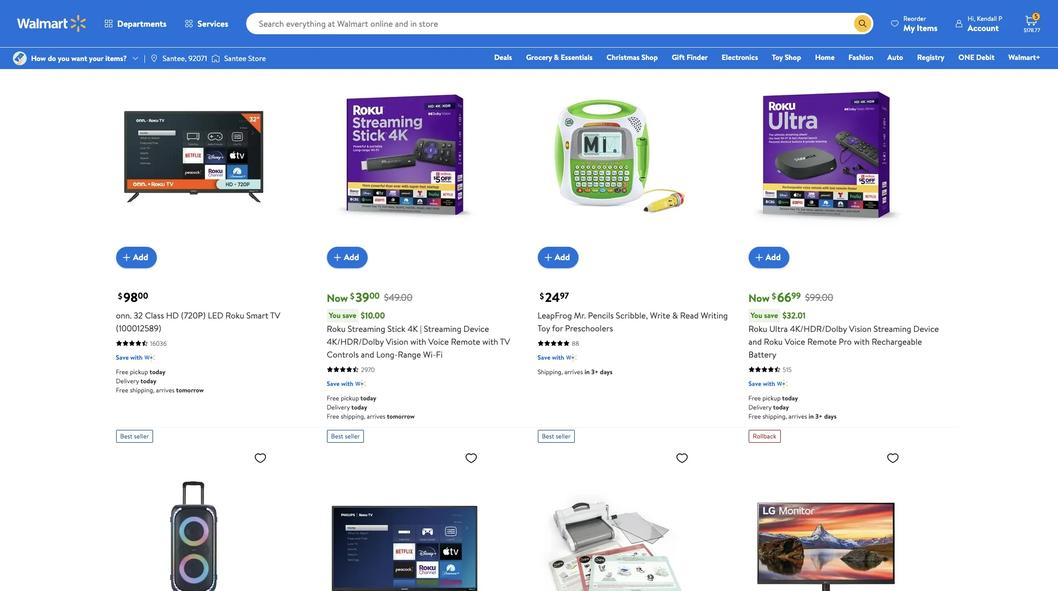 Task type: locate. For each thing, give the bounding box(es) containing it.
shipping, down walmart plus image
[[130, 385, 155, 394]]

scribble,
[[616, 309, 648, 321]]

00 up $10.00
[[370, 290, 380, 302]]

save left walmart plus image
[[116, 353, 129, 362]]

0 vertical spatial toy
[[772, 52, 783, 63]]

1 vertical spatial in
[[809, 412, 814, 421]]

delivery inside free pickup today delivery today free shipping, arrives in 3+ days
[[749, 403, 772, 412]]

0 horizontal spatial you
[[329, 310, 341, 321]]

|
[[144, 53, 146, 64], [420, 323, 422, 334]]

0 horizontal spatial  image
[[13, 51, 27, 65]]

4k/hdr/dolby up controls
[[327, 336, 384, 347]]

1 horizontal spatial now
[[749, 291, 770, 305]]

tv inside you save $10.00 roku streaming stick 4k | streaming device 4k/hdr/dolby vision with voice remote with tv controls and long-range wi-fi
[[500, 336, 510, 347]]

voice inside you save $10.00 roku streaming stick 4k | streaming device 4k/hdr/dolby vision with voice remote with tv controls and long-range wi-fi
[[428, 336, 449, 347]]

1 horizontal spatial device
[[914, 323, 939, 334]]

1 vertical spatial |
[[420, 323, 422, 334]]

1 now from the left
[[327, 291, 348, 305]]

1 horizontal spatial walmart plus image
[[567, 352, 577, 363]]

2 horizontal spatial pickup
[[763, 393, 781, 403]]

now for 66
[[749, 291, 770, 305]]

2 add to cart image from the left
[[542, 251, 555, 264]]

0 horizontal spatial now
[[327, 291, 348, 305]]

shipping, up rollback
[[763, 412, 787, 421]]

00 inside $ 98 00
[[138, 290, 148, 302]]

best
[[120, 34, 133, 43], [331, 34, 344, 43], [542, 34, 555, 43], [753, 34, 766, 43], [120, 431, 133, 441], [331, 431, 344, 441], [542, 431, 555, 441]]

save down controls
[[327, 379, 340, 388]]

1 horizontal spatial add to cart image
[[542, 251, 555, 264]]

4k/hdr/dolby inside you save $10.00 roku streaming stick 4k | streaming device 4k/hdr/dolby vision with voice remote with tv controls and long-range wi-fi
[[327, 336, 384, 347]]

0 vertical spatial and
[[749, 336, 762, 347]]

0 horizontal spatial shop
[[642, 52, 658, 63]]

add button for $49.00
[[327, 247, 368, 268]]

my
[[904, 22, 915, 33]]

shop right christmas
[[642, 52, 658, 63]]

save with up shipping,
[[538, 353, 565, 362]]

1 horizontal spatial |
[[420, 323, 422, 334]]

1 add to cart image from the left
[[331, 251, 344, 264]]

add to favorites list, sizzix big shot shape-cutting & embossing plus machine image
[[676, 451, 689, 465]]

pickup down walmart plus image
[[130, 367, 148, 376]]

save with down the battery
[[749, 379, 776, 388]]

tomorrow
[[598, 14, 626, 23], [176, 385, 204, 394], [387, 412, 415, 421]]

add up 97
[[555, 251, 570, 263]]

and inside you save $32.01 roku ultra 4k/hdr/dolby vision streaming device and roku voice remote pro with rechargeable battery
[[749, 336, 762, 347]]

3+
[[592, 367, 599, 376], [816, 412, 823, 421]]

add to favorites list, onn. large party speaker gen. 2 image
[[254, 451, 267, 465]]

add up $ 98 00
[[133, 251, 148, 263]]

&
[[554, 52, 559, 63], [673, 309, 678, 321]]

2 add from the left
[[344, 251, 359, 263]]

& left "read"
[[673, 309, 678, 321]]

0 horizontal spatial vision
[[386, 336, 409, 347]]

| right items?
[[144, 53, 146, 64]]

shipping, up grocery & essentials
[[552, 14, 576, 23]]

 image left how
[[13, 51, 27, 65]]

0 horizontal spatial remote
[[451, 336, 481, 347]]

lg 27" fhd ips 3-side borderless monitor with anti-glare & amd freesync (1920 x 1080) - 27mp40w-b image
[[749, 447, 904, 591]]

0 vertical spatial &
[[554, 52, 559, 63]]

free
[[538, 14, 550, 23], [116, 367, 128, 376], [116, 385, 128, 394], [327, 393, 339, 403], [749, 393, 761, 403], [327, 412, 339, 421], [749, 412, 761, 421]]

 image
[[13, 51, 27, 65], [150, 54, 158, 63]]

one debit link
[[954, 51, 1000, 63]]

add up 66
[[766, 251, 781, 263]]

1 add from the left
[[133, 251, 148, 263]]

00 up "32"
[[138, 290, 148, 302]]

$ left 98
[[118, 290, 122, 302]]

save with down controls
[[327, 379, 354, 388]]

2 streaming from the left
[[424, 323, 462, 334]]

vision up pro
[[849, 323, 872, 334]]

1 horizontal spatial voice
[[785, 336, 806, 347]]

save up ultra
[[764, 310, 779, 321]]

2 you from the left
[[751, 310, 763, 321]]

shipping, inside delivery today free shipping, arrives tomorrow
[[552, 14, 576, 23]]

and up the battery
[[749, 336, 762, 347]]

1 vertical spatial 3+
[[816, 412, 823, 421]]

$10.00
[[361, 310, 385, 321]]

$ left 24
[[540, 290, 544, 302]]

4 add from the left
[[766, 251, 781, 263]]

0 horizontal spatial &
[[554, 52, 559, 63]]

shop
[[642, 52, 658, 63], [785, 52, 802, 63]]

toy
[[772, 52, 783, 63], [538, 322, 550, 334]]

1 horizontal spatial  image
[[150, 54, 158, 63]]

walmart plus image up shipping, arrives in 3+ days
[[567, 352, 577, 363]]

fashion
[[849, 52, 874, 63]]

add
[[133, 251, 148, 263], [344, 251, 359, 263], [555, 251, 570, 263], [766, 251, 781, 263]]

1 voice from the left
[[428, 336, 449, 347]]

add to cart image
[[120, 251, 133, 264]]

you inside you save $10.00 roku streaming stick 4k | streaming device 4k/hdr/dolby vision with voice remote with tv controls and long-range wi-fi
[[329, 310, 341, 321]]

0 horizontal spatial streaming
[[348, 323, 386, 334]]

add to cart image up the now $ 39 00 $49.00
[[331, 251, 344, 264]]

1 horizontal spatial pickup
[[341, 393, 359, 403]]

save up shipping,
[[538, 353, 551, 362]]

remote
[[451, 336, 481, 347], [808, 336, 837, 347]]

shop inside toy shop link
[[785, 52, 802, 63]]

shipping,
[[538, 367, 563, 376]]

save inside you save $10.00 roku streaming stick 4k | streaming device 4k/hdr/dolby vision with voice remote with tv controls and long-range wi-fi
[[343, 310, 357, 321]]

voice up fi
[[428, 336, 449, 347]]

in
[[585, 367, 590, 376], [809, 412, 814, 421]]

0 horizontal spatial tv
[[270, 309, 280, 321]]

streaming up fi
[[424, 323, 462, 334]]

streaming
[[348, 323, 386, 334], [424, 323, 462, 334], [874, 323, 912, 334]]

1 horizontal spatial 00
[[370, 290, 380, 302]]

santee,
[[163, 53, 187, 64]]

search icon image
[[859, 19, 867, 28]]

1 shop from the left
[[642, 52, 658, 63]]

and
[[749, 336, 762, 347], [361, 348, 374, 360]]

arrives up essentials
[[578, 14, 597, 23]]

1 vertical spatial and
[[361, 348, 374, 360]]

1 you from the left
[[329, 310, 341, 321]]

5 $178.77
[[1024, 12, 1041, 34]]

wi-
[[423, 348, 436, 360]]

add to favorites list, roku streaming stick 4k | streaming device 4k/hdr/dolby vision with voice remote with tv controls and long-range wi-fi image
[[465, 54, 478, 67]]

0 horizontal spatial voice
[[428, 336, 449, 347]]

roku up controls
[[327, 323, 346, 334]]

1 vertical spatial 4k/hdr/dolby
[[327, 336, 384, 347]]

walmart image
[[17, 15, 87, 32]]

1 vertical spatial days
[[825, 412, 837, 421]]

0 horizontal spatial device
[[464, 323, 489, 334]]

toy shop link
[[768, 51, 806, 63]]

add to cart image up 24
[[542, 251, 555, 264]]

0 horizontal spatial add to cart image
[[331, 251, 344, 264]]

2 voice from the left
[[785, 336, 806, 347]]

& right grocery
[[554, 52, 559, 63]]

save down 39 at the left
[[343, 310, 357, 321]]

electronics
[[722, 52, 758, 63]]

now for 39
[[327, 291, 348, 305]]

home
[[815, 52, 835, 63]]

66
[[778, 288, 792, 306]]

add button up 66
[[749, 247, 790, 268]]

2 horizontal spatial streaming
[[874, 323, 912, 334]]

grocery & essentials
[[526, 52, 593, 63]]

92071
[[189, 53, 207, 64]]

2 00 from the left
[[370, 290, 380, 302]]

1 00 from the left
[[138, 290, 148, 302]]

3 streaming from the left
[[874, 323, 912, 334]]

do
[[48, 53, 56, 64]]

$ inside $ 98 00
[[118, 290, 122, 302]]

& inside grocery & essentials link
[[554, 52, 559, 63]]

00
[[138, 290, 148, 302], [370, 290, 380, 302]]

now inside the now $ 39 00 $49.00
[[327, 291, 348, 305]]

1 $ from the left
[[118, 290, 122, 302]]

pro
[[839, 336, 852, 347]]

save with for walmart plus image
[[116, 353, 143, 362]]

1 horizontal spatial you
[[751, 310, 763, 321]]

days
[[600, 367, 613, 376], [825, 412, 837, 421]]

walmart plus image
[[567, 352, 577, 363], [356, 378, 366, 389], [778, 378, 788, 389]]

toy right electronics
[[772, 52, 783, 63]]

1 save from the left
[[343, 310, 357, 321]]

save down the battery
[[749, 379, 762, 388]]

toy left for at the bottom right of page
[[538, 322, 550, 334]]

1 horizontal spatial toy
[[772, 52, 783, 63]]

save with for walmart plus icon for 39
[[327, 379, 354, 388]]

1 vertical spatial toy
[[538, 322, 550, 334]]

santee store
[[224, 53, 266, 64]]

electronics link
[[717, 51, 763, 63]]

1 horizontal spatial shop
[[785, 52, 802, 63]]

free pickup today delivery today free shipping, arrives in 3+ days
[[749, 393, 837, 421]]

streaming inside you save $32.01 roku ultra 4k/hdr/dolby vision streaming device and roku voice remote pro with rechargeable battery
[[874, 323, 912, 334]]

0 vertical spatial |
[[144, 53, 146, 64]]

2 remote from the left
[[808, 336, 837, 347]]

00 inside the now $ 39 00 $49.00
[[370, 290, 380, 302]]

streaming up rechargeable
[[874, 323, 912, 334]]

0 horizontal spatial 00
[[138, 290, 148, 302]]

 image
[[211, 53, 220, 64]]

services button
[[176, 11, 238, 36]]

walmart plus image down 515
[[778, 378, 788, 389]]

2 horizontal spatial walmart plus image
[[778, 378, 788, 389]]

$ left 66
[[772, 290, 777, 302]]

1 device from the left
[[464, 323, 489, 334]]

you
[[329, 310, 341, 321], [751, 310, 763, 321]]

0 vertical spatial tomorrow
[[598, 14, 626, 23]]

0 horizontal spatial toy
[[538, 322, 550, 334]]

0 horizontal spatial in
[[585, 367, 590, 376]]

add to favorites list, lg 27" fhd ips 3-side borderless monitor with anti-glare & amd freesync (1920 x 1080) - 27mp40w-b image
[[887, 451, 900, 465]]

1 horizontal spatial 3+
[[816, 412, 823, 421]]

items
[[917, 22, 938, 33]]

onn. 32 class hd (720p) led roku smart tv (100012589)
[[116, 309, 280, 334]]

add to favorites list, philips 40" class fhd (1080p) roku smart led tv (40pfl6533/f7) (new) image
[[465, 451, 478, 465]]

onn. 32 class hd (720p) led roku smart tv (100012589) image
[[116, 50, 271, 260]]

kendall
[[977, 14, 998, 23]]

fashion link
[[844, 51, 879, 63]]

ultra
[[770, 323, 788, 334]]

you left $10.00
[[329, 310, 341, 321]]

1 horizontal spatial tv
[[500, 336, 510, 347]]

 image left santee,
[[150, 54, 158, 63]]

arrives inside free pickup today delivery today free shipping, arrives in 3+ days
[[789, 412, 808, 421]]

$ inside the now $ 39 00 $49.00
[[350, 290, 355, 302]]

2 device from the left
[[914, 323, 939, 334]]

add to cart image
[[331, 251, 344, 264], [542, 251, 555, 264], [753, 251, 766, 264]]

arrives down 515
[[789, 412, 808, 421]]

99
[[792, 290, 801, 302]]

arrives down 16036
[[156, 385, 175, 394]]

deals
[[494, 52, 512, 63]]

3 add button from the left
[[538, 247, 579, 268]]

save for 66
[[764, 310, 779, 321]]

1 horizontal spatial tomorrow
[[387, 412, 415, 421]]

1 horizontal spatial streaming
[[424, 323, 462, 334]]

save with left walmart plus image
[[116, 353, 143, 362]]

vision down stick
[[386, 336, 409, 347]]

now
[[327, 291, 348, 305], [749, 291, 770, 305]]

you inside you save $32.01 roku ultra 4k/hdr/dolby vision streaming device and roku voice remote pro with rechargeable battery
[[751, 310, 763, 321]]

0 horizontal spatial pickup
[[130, 367, 148, 376]]

0 horizontal spatial and
[[361, 348, 374, 360]]

toy inside toy shop link
[[772, 52, 783, 63]]

pickup inside free pickup today delivery today free shipping, arrives in 3+ days
[[763, 393, 781, 403]]

voice inside you save $32.01 roku ultra 4k/hdr/dolby vision streaming device and roku voice remote pro with rechargeable battery
[[785, 336, 806, 347]]

leapfrog mr. pencils scribble, write & read writing toy for preschoolers image
[[538, 50, 693, 260]]

smart
[[246, 309, 269, 321]]

streaming down $10.00
[[348, 323, 386, 334]]

1 horizontal spatial days
[[825, 412, 837, 421]]

add to cart image up now $ 66 99 $99.00
[[753, 251, 766, 264]]

1 vertical spatial vision
[[386, 336, 409, 347]]

save inside you save $32.01 roku ultra 4k/hdr/dolby vision streaming device and roku voice remote pro with rechargeable battery
[[764, 310, 779, 321]]

Search search field
[[246, 13, 874, 34]]

2 horizontal spatial add to cart image
[[753, 251, 766, 264]]

leapfrog mr. pencils scribble, write & read writing toy for preschoolers
[[538, 309, 728, 334]]

today
[[563, 5, 578, 14], [150, 367, 166, 376], [141, 376, 156, 385], [361, 393, 377, 403], [783, 393, 798, 403], [352, 403, 367, 412], [774, 403, 789, 412]]

1 horizontal spatial in
[[809, 412, 814, 421]]

1 horizontal spatial &
[[673, 309, 678, 321]]

1 vertical spatial tv
[[500, 336, 510, 347]]

add button up 97
[[538, 247, 579, 268]]

0 vertical spatial tv
[[270, 309, 280, 321]]

add button for 98
[[116, 247, 157, 268]]

save with
[[116, 353, 143, 362], [538, 353, 565, 362], [327, 379, 354, 388], [749, 379, 776, 388]]

writing
[[701, 309, 728, 321]]

add button
[[116, 247, 157, 268], [327, 247, 368, 268], [538, 247, 579, 268], [749, 247, 790, 268]]

days inside free pickup today delivery today free shipping, arrives in 3+ days
[[825, 412, 837, 421]]

roku right led
[[226, 309, 244, 321]]

Walmart Site-Wide search field
[[246, 13, 874, 34]]

now inside now $ 66 99 $99.00
[[749, 291, 770, 305]]

shop inside christmas shop link
[[642, 52, 658, 63]]

free pickup today delivery today free shipping, arrives tomorrow down 2970
[[327, 393, 415, 421]]

and up 2970
[[361, 348, 374, 360]]

save for 39
[[343, 310, 357, 321]]

fi
[[436, 348, 443, 360]]

now left 39 at the left
[[327, 291, 348, 305]]

sizzix big shot shape-cutting & embossing plus machine image
[[538, 447, 693, 591]]

how do you want your items?
[[31, 53, 127, 64]]

voice
[[428, 336, 449, 347], [785, 336, 806, 347]]

0 vertical spatial 4k/hdr/dolby
[[790, 323, 847, 334]]

1 add button from the left
[[116, 247, 157, 268]]

christmas
[[607, 52, 640, 63]]

best seller
[[120, 34, 149, 43], [331, 34, 360, 43], [542, 34, 571, 43], [753, 34, 782, 43], [120, 431, 149, 441], [331, 431, 360, 441], [542, 431, 571, 441]]

0 vertical spatial days
[[600, 367, 613, 376]]

add button up 39 at the left
[[327, 247, 368, 268]]

0 horizontal spatial 3+
[[592, 367, 599, 376]]

4 $ from the left
[[772, 290, 777, 302]]

free pickup today delivery today free shipping, arrives tomorrow down walmart plus image
[[116, 367, 204, 394]]

1 horizontal spatial vision
[[849, 323, 872, 334]]

2 add button from the left
[[327, 247, 368, 268]]

gift finder
[[672, 52, 708, 63]]

3 add to cart image from the left
[[753, 251, 766, 264]]

1 horizontal spatial remote
[[808, 336, 837, 347]]

3 $ from the left
[[540, 290, 544, 302]]

pickup up rollback
[[763, 393, 781, 403]]

roku
[[226, 309, 244, 321], [327, 323, 346, 334], [749, 323, 768, 334], [764, 336, 783, 347]]

1 horizontal spatial save
[[764, 310, 779, 321]]

add for $49.00
[[344, 251, 359, 263]]

add for 98
[[133, 251, 148, 263]]

you save $10.00 roku streaming stick 4k | streaming device 4k/hdr/dolby vision with voice remote with tv controls and long-range wi-fi
[[327, 310, 510, 360]]

1 vertical spatial tomorrow
[[176, 385, 204, 394]]

onn. large party speaker gen. 2 image
[[116, 447, 271, 591]]

store
[[248, 53, 266, 64]]

0 horizontal spatial days
[[600, 367, 613, 376]]

now left 66
[[749, 291, 770, 305]]

arrives inside delivery today free shipping, arrives tomorrow
[[578, 14, 597, 23]]

auto
[[888, 52, 904, 63]]

0 vertical spatial vision
[[849, 323, 872, 334]]

4 add button from the left
[[749, 247, 790, 268]]

0 horizontal spatial 4k/hdr/dolby
[[327, 336, 384, 347]]

2 now from the left
[[749, 291, 770, 305]]

today inside delivery today free shipping, arrives tomorrow
[[563, 5, 578, 14]]

you left $32.01
[[751, 310, 763, 321]]

2 shop from the left
[[785, 52, 802, 63]]

pickup
[[130, 367, 148, 376], [341, 393, 359, 403], [763, 393, 781, 403]]

0 horizontal spatial save
[[343, 310, 357, 321]]

1 horizontal spatial and
[[749, 336, 762, 347]]

walmart plus image down 2970
[[356, 378, 366, 389]]

add for 24
[[555, 251, 570, 263]]

1 vertical spatial &
[[673, 309, 678, 321]]

| right '4k'
[[420, 323, 422, 334]]

1 remote from the left
[[451, 336, 481, 347]]

4k/hdr/dolby
[[790, 323, 847, 334], [327, 336, 384, 347]]

add button up $ 98 00
[[116, 247, 157, 268]]

toy shop
[[772, 52, 802, 63]]

2 $ from the left
[[350, 290, 355, 302]]

pickup down controls
[[341, 393, 359, 403]]

2 save from the left
[[764, 310, 779, 321]]

device
[[464, 323, 489, 334], [914, 323, 939, 334]]

voice down ultra
[[785, 336, 806, 347]]

2 horizontal spatial tomorrow
[[598, 14, 626, 23]]

write
[[650, 309, 671, 321]]

$ left 39 at the left
[[350, 290, 355, 302]]

preschoolers
[[565, 322, 613, 334]]

shop left home
[[785, 52, 802, 63]]

3 add from the left
[[555, 251, 570, 263]]

save for walmart plus icon for 39
[[327, 379, 340, 388]]

add to favorites list, leapfrog mr. pencils scribble, write & read writing toy for preschoolers image
[[676, 54, 689, 67]]

0 horizontal spatial walmart plus image
[[356, 378, 366, 389]]

1 horizontal spatial 4k/hdr/dolby
[[790, 323, 847, 334]]

add to cart image for 24
[[542, 251, 555, 264]]

98
[[123, 288, 138, 306]]

add up 39 at the left
[[344, 251, 359, 263]]

& inside leapfrog mr. pencils scribble, write & read writing toy for preschoolers
[[673, 309, 678, 321]]

4k/hdr/dolby down $32.01
[[790, 323, 847, 334]]



Task type: describe. For each thing, give the bounding box(es) containing it.
home link
[[811, 51, 840, 63]]

with inside you save $32.01 roku ultra 4k/hdr/dolby vision streaming device and roku voice remote pro with rechargeable battery
[[854, 336, 870, 347]]

88
[[572, 339, 579, 348]]

0 horizontal spatial |
[[144, 53, 146, 64]]

0 vertical spatial 3+
[[592, 367, 599, 376]]

roku ultra 4k/hdr/dolby vision streaming device and roku voice remote pro with rechargeable battery image
[[749, 50, 904, 260]]

 image for how do you want your items?
[[13, 51, 27, 65]]

4k/hdr/dolby inside you save $32.01 roku ultra 4k/hdr/dolby vision streaming device and roku voice remote pro with rechargeable battery
[[790, 323, 847, 334]]

departments button
[[95, 11, 176, 36]]

p
[[999, 14, 1003, 23]]

gift finder link
[[667, 51, 713, 63]]

rollback
[[753, 431, 777, 441]]

2970
[[361, 365, 375, 374]]

auto link
[[883, 51, 909, 63]]

32
[[134, 309, 143, 321]]

$ inside $ 24 97
[[540, 290, 544, 302]]

$ inside now $ 66 99 $99.00
[[772, 290, 777, 302]]

christmas shop
[[607, 52, 658, 63]]

want
[[71, 53, 87, 64]]

$ 24 97
[[540, 288, 569, 306]]

roku inside you save $10.00 roku streaming stick 4k | streaming device 4k/hdr/dolby vision with voice remote with tv controls and long-range wi-fi
[[327, 323, 346, 334]]

onn.
[[116, 309, 132, 321]]

$ 98 00
[[118, 288, 148, 306]]

4k
[[408, 323, 418, 334]]

$99.00
[[806, 291, 834, 304]]

2 vertical spatial tomorrow
[[387, 412, 415, 421]]

now $ 39 00 $49.00
[[327, 288, 413, 306]]

remote inside you save $10.00 roku streaming stick 4k | streaming device 4k/hdr/dolby vision with voice remote with tv controls and long-range wi-fi
[[451, 336, 481, 347]]

3+ inside free pickup today delivery today free shipping, arrives in 3+ days
[[816, 412, 823, 421]]

santee, 92071
[[163, 53, 207, 64]]

long-
[[376, 348, 398, 360]]

controls
[[327, 348, 359, 360]]

mr.
[[574, 309, 586, 321]]

(720p)
[[181, 309, 206, 321]]

pencils
[[588, 309, 614, 321]]

39
[[356, 288, 370, 306]]

you for 66
[[751, 310, 763, 321]]

vision inside you save $32.01 roku ultra 4k/hdr/dolby vision streaming device and roku voice remote pro with rechargeable battery
[[849, 323, 872, 334]]

read
[[680, 309, 699, 321]]

battery
[[749, 348, 777, 360]]

pickup for 39
[[341, 393, 359, 403]]

class
[[145, 309, 164, 321]]

reorder my items
[[904, 14, 938, 33]]

$32.01
[[783, 310, 806, 321]]

1 horizontal spatial free pickup today delivery today free shipping, arrives tomorrow
[[327, 393, 415, 421]]

santee
[[224, 53, 247, 64]]

reorder
[[904, 14, 927, 23]]

walmart+ link
[[1004, 51, 1046, 63]]

$49.00
[[384, 291, 413, 304]]

16036
[[150, 339, 167, 348]]

finder
[[687, 52, 708, 63]]

add for $99.00
[[766, 251, 781, 263]]

delivery today free shipping, arrives tomorrow
[[538, 5, 626, 23]]

how
[[31, 53, 46, 64]]

registry link
[[913, 51, 950, 63]]

you
[[58, 53, 70, 64]]

philips 40" class fhd (1080p) roku smart led tv (40pfl6533/f7) (new) image
[[327, 447, 482, 591]]

save with for the middle walmart plus icon
[[538, 353, 565, 362]]

add button for $99.00
[[749, 247, 790, 268]]

 image for santee, 92071
[[150, 54, 158, 63]]

rechargeable
[[872, 336, 923, 347]]

save for walmart plus image
[[116, 353, 129, 362]]

gift
[[672, 52, 685, 63]]

shipping, arrives in 3+ days
[[538, 367, 613, 376]]

save with for 66 walmart plus icon
[[749, 379, 776, 388]]

shop for christmas shop
[[642, 52, 658, 63]]

walmart plus image for 66
[[778, 378, 788, 389]]

toy inside leapfrog mr. pencils scribble, write & read writing toy for preschoolers
[[538, 322, 550, 334]]

in inside free pickup today delivery today free shipping, arrives in 3+ days
[[809, 412, 814, 421]]

account
[[968, 22, 999, 33]]

registry
[[918, 52, 945, 63]]

grocery
[[526, 52, 552, 63]]

arrives down 2970
[[367, 412, 386, 421]]

free inside delivery today free shipping, arrives tomorrow
[[538, 14, 550, 23]]

range
[[398, 348, 421, 360]]

shipping, down 2970
[[341, 412, 366, 421]]

roku streaming stick 4k | streaming device 4k/hdr/dolby vision with voice remote with tv controls and long-range wi-fi image
[[327, 50, 482, 260]]

tv inside onn. 32 class hd (720p) led roku smart tv (100012589)
[[270, 309, 280, 321]]

arrives right shipping,
[[565, 367, 583, 376]]

delivery inside delivery today free shipping, arrives tomorrow
[[538, 5, 561, 14]]

add to favorites list, onn. 32 class hd (720p) led roku smart tv (100012589) image
[[254, 54, 267, 67]]

$178.77
[[1024, 26, 1041, 34]]

one debit
[[959, 52, 995, 63]]

0 vertical spatial in
[[585, 367, 590, 376]]

0 horizontal spatial tomorrow
[[176, 385, 204, 394]]

515
[[783, 365, 792, 374]]

stick
[[388, 323, 406, 334]]

24
[[545, 288, 560, 306]]

now $ 66 99 $99.00
[[749, 288, 834, 306]]

walmart plus image for 39
[[356, 378, 366, 389]]

vision inside you save $10.00 roku streaming stick 4k | streaming device 4k/hdr/dolby vision with voice remote with tv controls and long-range wi-fi
[[386, 336, 409, 347]]

tomorrow inside delivery today free shipping, arrives tomorrow
[[598, 14, 626, 23]]

save for the middle walmart plus icon
[[538, 353, 551, 362]]

shipping, inside free pickup today delivery today free shipping, arrives in 3+ days
[[763, 412, 787, 421]]

your
[[89, 53, 104, 64]]

debit
[[977, 52, 995, 63]]

roku left ultra
[[749, 323, 768, 334]]

| inside you save $10.00 roku streaming stick 4k | streaming device 4k/hdr/dolby vision with voice remote with tv controls and long-range wi-fi
[[420, 323, 422, 334]]

and inside you save $10.00 roku streaming stick 4k | streaming device 4k/hdr/dolby vision with voice remote with tv controls and long-range wi-fi
[[361, 348, 374, 360]]

remote inside you save $32.01 roku ultra 4k/hdr/dolby vision streaming device and roku voice remote pro with rechargeable battery
[[808, 336, 837, 347]]

led
[[208, 309, 223, 321]]

97
[[560, 290, 569, 302]]

you for 39
[[329, 310, 341, 321]]

essentials
[[561, 52, 593, 63]]

departments
[[117, 18, 167, 29]]

for
[[552, 322, 563, 334]]

(100012589)
[[116, 322, 161, 334]]

hd
[[166, 309, 179, 321]]

0 horizontal spatial free pickup today delivery today free shipping, arrives tomorrow
[[116, 367, 204, 394]]

walmart plus image
[[145, 352, 155, 363]]

1 streaming from the left
[[348, 323, 386, 334]]

add to cart image for $49.00
[[331, 251, 344, 264]]

shop for toy shop
[[785, 52, 802, 63]]

add to favorites list, roku ultra 4k/hdr/dolby vision streaming device and roku voice remote pro with rechargeable battery image
[[887, 54, 900, 67]]

device inside you save $32.01 roku ultra 4k/hdr/dolby vision streaming device and roku voice remote pro with rechargeable battery
[[914, 323, 939, 334]]

items?
[[105, 53, 127, 64]]

roku down ultra
[[764, 336, 783, 347]]

add to cart image for $99.00
[[753, 251, 766, 264]]

grocery & essentials link
[[521, 51, 598, 63]]

hi, kendall p account
[[968, 14, 1003, 33]]

add button for 24
[[538, 247, 579, 268]]

roku inside onn. 32 class hd (720p) led roku smart tv (100012589)
[[226, 309, 244, 321]]

pickup for 66
[[763, 393, 781, 403]]

hi,
[[968, 14, 976, 23]]

save for 66 walmart plus icon
[[749, 379, 762, 388]]

one
[[959, 52, 975, 63]]

5
[[1035, 12, 1039, 21]]

device inside you save $10.00 roku streaming stick 4k | streaming device 4k/hdr/dolby vision with voice remote with tv controls and long-range wi-fi
[[464, 323, 489, 334]]



Task type: vqa. For each thing, say whether or not it's contained in the screenshot.
the Vision
yes



